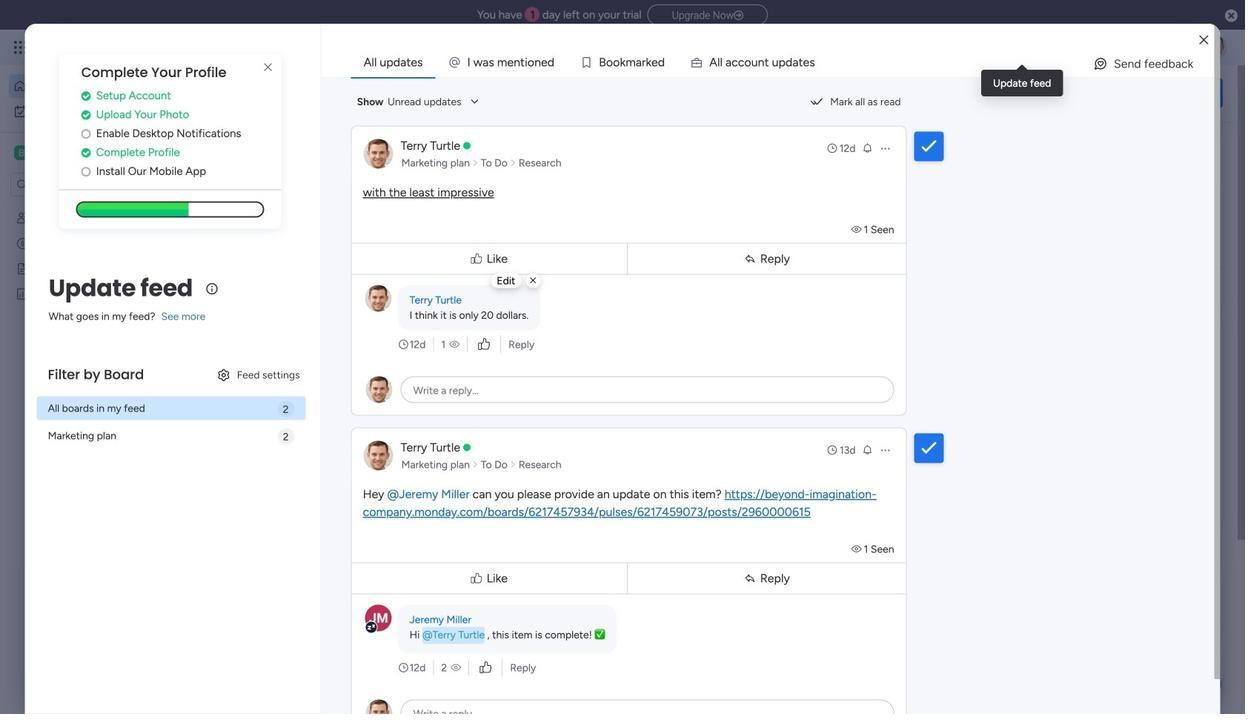Task type: locate. For each thing, give the bounding box(es) containing it.
v2 seen image
[[450, 337, 460, 352], [852, 543, 865, 555], [451, 660, 461, 675]]

help center element
[[1001, 641, 1224, 701]]

circle o image
[[81, 128, 91, 139], [81, 166, 91, 177]]

list box
[[0, 203, 189, 507]]

circle o image up workspace selection element on the left top
[[81, 128, 91, 139]]

select product image
[[13, 40, 28, 55]]

0 vertical spatial dapulse x slim image
[[259, 59, 277, 76]]

0 vertical spatial v2 seen image
[[450, 337, 460, 352]]

1 circle o image from the top
[[81, 128, 91, 139]]

tab
[[351, 47, 436, 77]]

2 circle o image from the top
[[81, 166, 91, 177]]

workspace image
[[14, 145, 29, 161]]

dapulse rightstroke image
[[734, 10, 744, 21]]

v2 seen image for v2 like image
[[450, 337, 460, 352]]

public dashboard image
[[16, 287, 30, 301]]

tab list
[[351, 47, 1215, 77]]

2 vertical spatial check circle image
[[81, 147, 91, 158]]

give feedback image
[[1094, 56, 1109, 71]]

2 vertical spatial v2 seen image
[[451, 660, 461, 675]]

1 vertical spatial check circle image
[[81, 109, 91, 120]]

circle o image down workspace selection element on the left top
[[81, 166, 91, 177]]

0 vertical spatial option
[[9, 74, 180, 98]]

option
[[9, 74, 180, 98], [9, 99, 180, 123], [0, 205, 189, 208]]

0 vertical spatial circle o image
[[81, 128, 91, 139]]

1 vertical spatial circle o image
[[81, 166, 91, 177]]

check circle image
[[81, 90, 91, 101], [81, 109, 91, 120], [81, 147, 91, 158]]

2 element
[[379, 588, 396, 606]]

dapulse x slim image
[[259, 59, 277, 76], [531, 277, 536, 285]]

reminder image
[[862, 142, 874, 154]]

slider arrow image
[[472, 155, 479, 170], [510, 155, 517, 170], [472, 457, 479, 472], [510, 457, 517, 472]]

options image
[[880, 444, 892, 456]]

1 vertical spatial dapulse x slim image
[[531, 277, 536, 285]]

v2 seen image for v2 like icon
[[451, 660, 461, 675]]

0 horizontal spatial dapulse x slim image
[[259, 59, 277, 76]]

0 vertical spatial check circle image
[[81, 90, 91, 101]]



Task type: describe. For each thing, give the bounding box(es) containing it.
3 check circle image from the top
[[81, 147, 91, 158]]

1 vertical spatial v2 seen image
[[852, 543, 865, 555]]

v2 like image
[[478, 336, 490, 353]]

1 vertical spatial option
[[9, 99, 180, 123]]

Search in workspace field
[[31, 176, 124, 193]]

terry turtle image
[[1204, 36, 1228, 59]]

quick search results list box
[[229, 168, 966, 547]]

component image
[[490, 324, 504, 337]]

add to favorites image
[[440, 482, 455, 497]]

v2 user feedback image
[[1013, 85, 1024, 101]]

public dashboard image
[[490, 300, 507, 317]]

1 check circle image from the top
[[81, 90, 91, 101]]

v2 like image
[[480, 660, 492, 676]]

workspace selection element
[[14, 144, 94, 162]]

reminder image
[[862, 444, 874, 456]]

dapulse x slim image
[[1201, 137, 1219, 155]]

dapulse close image
[[1226, 9, 1239, 24]]

2 check circle image from the top
[[81, 109, 91, 120]]

1 horizontal spatial dapulse x slim image
[[531, 277, 536, 285]]

2 vertical spatial option
[[0, 205, 189, 208]]

terry turtle image
[[264, 693, 294, 714]]

see plans image
[[246, 39, 259, 56]]

options image
[[880, 142, 892, 154]]

getting started element
[[1001, 570, 1224, 630]]

remove from favorites image
[[440, 301, 455, 316]]

public board image
[[16, 262, 30, 276]]

v2 seen image
[[852, 223, 865, 236]]

close image
[[1200, 35, 1209, 45]]



Task type: vqa. For each thing, say whether or not it's contained in the screenshot.
'Add to favorites' icon at the bottom left of page
yes



